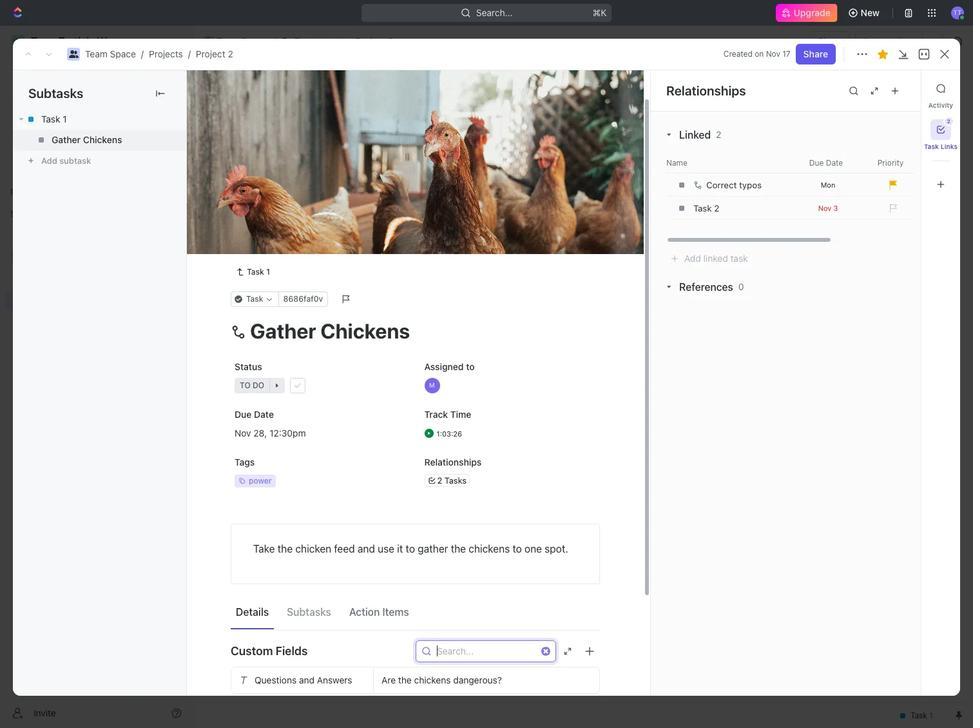 Task type: describe. For each thing, give the bounding box(es) containing it.
table link
[[389, 116, 414, 134]]

priority button
[[860, 158, 925, 168]]

1:03:26
[[437, 429, 463, 437]]

add inside button
[[41, 155, 57, 166]]

add down task 2
[[260, 269, 277, 280]]

details
[[236, 606, 269, 618]]

team space / projects / project 2
[[85, 48, 233, 59]]

1 horizontal spatial team space link
[[201, 34, 271, 49]]

0 horizontal spatial projects link
[[149, 48, 183, 59]]

8686faf0v button
[[278, 291, 328, 307]]

board link
[[238, 116, 266, 134]]

nov 3 button
[[797, 204, 861, 213]]

nov for nov 28 , 12:30 pm
[[235, 427, 251, 438]]

gantt
[[438, 119, 462, 130]]

one
[[525, 543, 542, 555]]

add linked task button
[[671, 253, 749, 264]]

due for due date
[[235, 409, 252, 420]]

1 horizontal spatial add task button
[[331, 179, 386, 195]]

1 horizontal spatial project 2
[[356, 35, 394, 46]]

list
[[290, 119, 305, 130]]

status
[[235, 361, 262, 372]]

tt
[[954, 9, 963, 16]]

0 horizontal spatial add task button
[[254, 267, 303, 283]]

take the chicken feed and use it to gather the chickens to one spot.
[[253, 543, 569, 555]]

answers
[[317, 674, 353, 685]]

team for team space / projects / project 2
[[85, 48, 108, 59]]

assignees
[[538, 151, 576, 161]]

linked
[[704, 253, 729, 264]]

1 button for 1
[[289, 223, 307, 236]]

typos
[[740, 180, 762, 190]]

date
[[254, 409, 274, 420]]

m button
[[421, 374, 601, 397]]

questions
[[255, 674, 297, 685]]

pm
[[293, 427, 306, 438]]

dashboards link
[[5, 128, 187, 149]]

use
[[378, 543, 395, 555]]

favorites
[[10, 187, 44, 197]]

questions and answers
[[255, 674, 353, 685]]

0 vertical spatial subtasks
[[28, 86, 83, 101]]

clear search image
[[542, 647, 551, 656]]

task 2
[[260, 247, 287, 258]]

hide
[[669, 151, 687, 161]]

0 vertical spatial do
[[252, 305, 264, 315]]

add linked task
[[685, 253, 749, 264]]

add subtask
[[41, 155, 91, 166]]

mon button
[[797, 180, 861, 189]]

home
[[31, 67, 56, 78]]

gantt link
[[436, 116, 462, 134]]

0 horizontal spatial task 1 link
[[13, 109, 186, 130]]

2 tasks
[[438, 475, 467, 485]]

priority
[[878, 158, 905, 167]]

search...
[[476, 7, 513, 18]]

12:30
[[270, 427, 293, 438]]

assigned
[[425, 361, 464, 372]]

0 vertical spatial user group image
[[69, 50, 78, 58]]

take
[[253, 543, 275, 555]]

user group image
[[205, 38, 213, 45]]

are the chickens dangerous?
[[382, 674, 502, 685]]

progress
[[249, 182, 291, 192]]

to inside dropdown button
[[240, 380, 251, 390]]

share for share button on the right of 17
[[804, 48, 829, 59]]

0 vertical spatial to do
[[239, 305, 264, 315]]

space for team space
[[242, 35, 268, 46]]

task
[[731, 253, 749, 264]]

0 vertical spatial project
[[356, 35, 386, 46]]

1 horizontal spatial projects
[[295, 35, 329, 46]]

on
[[755, 49, 765, 59]]

2 vertical spatial project
[[224, 77, 282, 98]]

,
[[265, 427, 267, 438]]

tt button
[[948, 3, 969, 23]]

1 vertical spatial task 1
[[260, 224, 286, 235]]

upgrade
[[795, 7, 832, 18]]

3
[[834, 204, 839, 212]]

change cover button
[[526, 228, 600, 249]]

chickens
[[83, 134, 122, 145]]

docs
[[31, 111, 52, 122]]

inbox
[[31, 89, 54, 100]]

2 horizontal spatial the
[[451, 543, 466, 555]]

add subtask button
[[13, 150, 186, 171]]

m
[[430, 381, 435, 389]]

new button
[[843, 3, 888, 23]]

subtask
[[59, 155, 91, 166]]

0 vertical spatial task 1
[[41, 114, 67, 124]]

cover
[[568, 233, 592, 244]]

team for team space
[[217, 35, 239, 46]]

reposition
[[472, 233, 517, 244]]

add task for leftmost add task 'button'
[[260, 269, 298, 280]]

⌘k
[[593, 7, 607, 18]]

add down automations button
[[881, 83, 898, 94]]

0 horizontal spatial project 2 link
[[196, 48, 233, 59]]

share for share button underneath 'upgrade'
[[819, 35, 843, 46]]

docs link
[[5, 106, 187, 127]]

to up status
[[239, 305, 250, 315]]

correct typos
[[707, 180, 762, 190]]

due date
[[235, 409, 274, 420]]

tags
[[235, 456, 255, 467]]

to do button
[[231, 374, 411, 397]]

track time
[[425, 409, 472, 420]]

in progress
[[239, 182, 291, 192]]

change cover button
[[526, 228, 600, 249]]

automations
[[863, 35, 917, 46]]

date
[[827, 158, 844, 167]]

activity
[[929, 101, 954, 109]]

gather
[[418, 543, 449, 555]]

and inside custom fields element
[[299, 674, 315, 685]]

calendar link
[[326, 116, 367, 134]]

items
[[383, 606, 409, 618]]

subtasks inside "button"
[[287, 606, 331, 618]]

add down calendar link
[[347, 182, 361, 192]]

tasks
[[445, 475, 467, 485]]

are the chickens dangerous? button
[[374, 667, 600, 693]]

custom fields button
[[231, 636, 601, 667]]



Task type: locate. For each thing, give the bounding box(es) containing it.
nov left the 28
[[235, 427, 251, 438]]

0 vertical spatial chickens
[[469, 543, 510, 555]]

‎task
[[694, 203, 712, 214]]

2 inside linked 2
[[717, 129, 722, 140]]

1 vertical spatial chickens
[[414, 674, 451, 685]]

0 vertical spatial due
[[810, 158, 825, 167]]

0 vertical spatial add task button
[[873, 78, 928, 99]]

new
[[861, 7, 880, 18]]

add task down automations button
[[881, 83, 920, 94]]

action items
[[349, 606, 409, 618]]

0 horizontal spatial add task
[[260, 269, 298, 280]]

details button
[[231, 601, 274, 624]]

0 horizontal spatial space
[[110, 48, 136, 59]]

0 horizontal spatial due
[[235, 409, 252, 420]]

0 vertical spatial space
[[242, 35, 268, 46]]

1 vertical spatial add task button
[[331, 179, 386, 195]]

0 vertical spatial project 2
[[356, 35, 394, 46]]

tags power
[[235, 456, 272, 485]]

relationships inside task sidebar content section
[[667, 83, 747, 98]]

1 vertical spatial and
[[299, 674, 315, 685]]

links
[[942, 143, 959, 150]]

due date button
[[796, 158, 860, 168]]

board
[[241, 119, 266, 130]]

fields
[[276, 644, 308, 658]]

Search tasks... text field
[[813, 146, 942, 166]]

upgrade link
[[777, 4, 838, 22]]

1:03:26 button
[[421, 422, 601, 445]]

1 button right task 2
[[290, 246, 308, 259]]

references
[[680, 281, 734, 293]]

Search... text field
[[437, 642, 556, 661]]

space up home link
[[110, 48, 136, 59]]

task 1 link
[[13, 109, 186, 130], [231, 264, 275, 280]]

add left linked
[[685, 253, 702, 264]]

user group image
[[69, 50, 78, 58], [13, 253, 23, 261]]

2 horizontal spatial nov
[[819, 204, 832, 212]]

to down status
[[240, 380, 251, 390]]

projects
[[295, 35, 329, 46], [149, 48, 183, 59]]

task sidebar navigation tab list
[[925, 78, 959, 195]]

0 horizontal spatial projects
[[149, 48, 183, 59]]

nov left 17
[[767, 49, 781, 59]]

1 vertical spatial project 2
[[224, 77, 300, 98]]

the inside button
[[399, 674, 412, 685]]

task
[[900, 83, 920, 94], [41, 114, 60, 124], [925, 143, 940, 150], [364, 182, 381, 192], [260, 224, 280, 235], [260, 247, 280, 258], [247, 267, 264, 277], [279, 269, 298, 280], [246, 294, 264, 304]]

team space link
[[201, 34, 271, 49], [85, 48, 136, 59]]

nov left the 3
[[819, 204, 832, 212]]

to do inside to do dropdown button
[[240, 380, 265, 390]]

add task down task 2
[[260, 269, 298, 280]]

nov 28 , 12:30 pm
[[235, 427, 306, 438]]

custom
[[231, 644, 273, 658]]

the for chicken
[[278, 543, 293, 555]]

action
[[349, 606, 380, 618]]

task 1
[[41, 114, 67, 124], [260, 224, 286, 235], [247, 267, 270, 277]]

space right user group icon
[[242, 35, 268, 46]]

gather chickens link
[[13, 130, 186, 150]]

0 horizontal spatial subtasks
[[28, 86, 83, 101]]

1 horizontal spatial subtasks
[[287, 606, 331, 618]]

relationships up linked 2
[[667, 83, 747, 98]]

change cover
[[533, 233, 592, 244]]

1 horizontal spatial due
[[810, 158, 825, 167]]

2 vertical spatial nov
[[235, 427, 251, 438]]

due for due date
[[810, 158, 825, 167]]

1 horizontal spatial add task
[[347, 182, 381, 192]]

0 horizontal spatial and
[[299, 674, 315, 685]]

to do down status
[[240, 380, 265, 390]]

correct typos link
[[691, 174, 793, 196]]

0 horizontal spatial user group image
[[13, 253, 23, 261]]

task 1 up dashboards at top left
[[41, 114, 67, 124]]

it
[[397, 543, 403, 555]]

nov inside dropdown button
[[819, 204, 832, 212]]

share right 17
[[804, 48, 829, 59]]

1 horizontal spatial project 2 link
[[340, 34, 397, 49]]

0 vertical spatial projects
[[295, 35, 329, 46]]

task 1 down task 2
[[247, 267, 270, 277]]

share button right 17
[[796, 44, 837, 65]]

hide button
[[664, 148, 692, 164]]

the right gather
[[451, 543, 466, 555]]

1 horizontal spatial space
[[242, 35, 268, 46]]

chickens down custom fields dropdown button
[[414, 674, 451, 685]]

1 button down progress
[[289, 223, 307, 236]]

0 vertical spatial share
[[819, 35, 843, 46]]

1 horizontal spatial user group image
[[69, 50, 78, 58]]

dangerous?
[[454, 674, 502, 685]]

and left answers
[[299, 674, 315, 685]]

add inside task sidebar content section
[[685, 253, 702, 264]]

1 horizontal spatial the
[[399, 674, 412, 685]]

chicken
[[296, 543, 332, 555]]

due inside dropdown button
[[810, 158, 825, 167]]

1 vertical spatial relationships
[[425, 456, 482, 467]]

‎task 2 link
[[691, 197, 793, 219]]

1 vertical spatial nov
[[819, 204, 832, 212]]

1 horizontal spatial projects link
[[279, 34, 332, 49]]

to do
[[239, 305, 264, 315], [240, 380, 265, 390]]

0 horizontal spatial team space link
[[85, 48, 136, 59]]

share button down 'upgrade'
[[811, 31, 851, 52]]

0 horizontal spatial team
[[85, 48, 108, 59]]

assignees button
[[521, 148, 582, 164]]

in
[[239, 182, 247, 192]]

share down 'upgrade'
[[819, 35, 843, 46]]

add task button down calendar link
[[331, 179, 386, 195]]

tree inside sidebar "navigation"
[[5, 224, 187, 399]]

sidebar navigation
[[0, 26, 193, 728]]

and
[[358, 543, 375, 555], [299, 674, 315, 685]]

due date
[[810, 158, 844, 167]]

spaces
[[10, 209, 38, 219]]

1 horizontal spatial relationships
[[667, 83, 747, 98]]

to right it
[[406, 543, 415, 555]]

add task for right add task 'button'
[[881, 83, 920, 94]]

1 vertical spatial space
[[110, 48, 136, 59]]

task 1 link up task dropdown button
[[231, 264, 275, 280]]

relationships up the 2 tasks
[[425, 456, 482, 467]]

add down dashboards at top left
[[41, 155, 57, 166]]

1 vertical spatial due
[[235, 409, 252, 420]]

chickens inside button
[[414, 674, 451, 685]]

task sidebar content section
[[648, 70, 974, 696]]

1 vertical spatial task 1 link
[[231, 264, 275, 280]]

2 vertical spatial task 1
[[247, 267, 270, 277]]

task links
[[925, 143, 959, 150]]

1 horizontal spatial nov
[[767, 49, 781, 59]]

add task button down task 2
[[254, 267, 303, 283]]

1 vertical spatial subtasks
[[287, 606, 331, 618]]

are
[[382, 674, 396, 685]]

task inside dropdown button
[[246, 294, 264, 304]]

do inside dropdown button
[[253, 380, 265, 390]]

2 horizontal spatial add task button
[[873, 78, 928, 99]]

and left use
[[358, 543, 375, 555]]

table
[[391, 119, 414, 130]]

dashboards
[[31, 133, 81, 144]]

chickens left one
[[469, 543, 510, 555]]

custom fields
[[231, 644, 308, 658]]

created on nov 17
[[724, 49, 791, 59]]

0 horizontal spatial project 2
[[224, 77, 300, 98]]

set priority image
[[884, 199, 903, 218]]

tree
[[5, 224, 187, 399]]

1 vertical spatial add task
[[347, 182, 381, 192]]

due
[[810, 158, 825, 167], [235, 409, 252, 420]]

0 vertical spatial and
[[358, 543, 375, 555]]

gather chickens
[[52, 134, 122, 145]]

0
[[739, 281, 745, 292]]

linked 2
[[680, 129, 722, 141]]

1 vertical spatial share
[[804, 48, 829, 59]]

2 inside button
[[948, 118, 951, 124]]

the right are
[[399, 674, 412, 685]]

reposition button
[[464, 228, 526, 249]]

0 vertical spatial nov
[[767, 49, 781, 59]]

2 horizontal spatial add task
[[881, 83, 920, 94]]

1 vertical spatial 1 button
[[290, 246, 308, 259]]

add task down calendar
[[347, 182, 381, 192]]

do down status
[[253, 380, 265, 390]]

subtasks down home
[[28, 86, 83, 101]]

to do left 8686faf0v button
[[239, 305, 264, 315]]

0 vertical spatial team
[[217, 35, 239, 46]]

space
[[242, 35, 268, 46], [110, 48, 136, 59]]

project
[[356, 35, 386, 46], [196, 48, 226, 59], [224, 77, 282, 98]]

2 button
[[931, 117, 954, 140]]

the right take
[[278, 543, 293, 555]]

the
[[278, 543, 293, 555], [451, 543, 466, 555], [399, 674, 412, 685]]

1 vertical spatial team
[[85, 48, 108, 59]]

team up home link
[[85, 48, 108, 59]]

task button
[[231, 291, 279, 307]]

gather
[[52, 134, 81, 145]]

0 horizontal spatial nov
[[235, 427, 251, 438]]

0 vertical spatial add task
[[881, 83, 920, 94]]

user group image down spaces
[[13, 253, 23, 261]]

share button
[[811, 31, 851, 52], [796, 44, 837, 65]]

2
[[389, 35, 394, 46], [228, 48, 233, 59], [286, 77, 297, 98], [948, 118, 951, 124], [717, 129, 722, 140], [306, 182, 311, 192], [715, 203, 720, 214], [282, 247, 287, 258], [279, 305, 284, 315], [438, 475, 443, 485]]

team right user group icon
[[217, 35, 239, 46]]

nov for nov 3
[[819, 204, 832, 212]]

subtasks
[[28, 86, 83, 101], [287, 606, 331, 618]]

do
[[252, 305, 264, 315], [253, 380, 265, 390]]

created
[[724, 49, 753, 59]]

task inside tab list
[[925, 143, 940, 150]]

1 button for 2
[[290, 246, 308, 259]]

1 horizontal spatial chickens
[[469, 543, 510, 555]]

1 button
[[289, 223, 307, 236], [290, 246, 308, 259]]

feed
[[334, 543, 355, 555]]

add
[[881, 83, 898, 94], [41, 155, 57, 166], [347, 182, 361, 192], [685, 253, 702, 264], [260, 269, 277, 280]]

1 vertical spatial do
[[253, 380, 265, 390]]

invite
[[34, 707, 56, 718]]

1 horizontal spatial task 1 link
[[231, 264, 275, 280]]

1 vertical spatial projects
[[149, 48, 183, 59]]

to left one
[[513, 543, 522, 555]]

name
[[667, 158, 688, 167]]

track
[[425, 409, 448, 420]]

favorites button
[[5, 184, 50, 200]]

0 vertical spatial task 1 link
[[13, 109, 186, 130]]

0 vertical spatial 1 button
[[289, 223, 307, 236]]

the for chickens
[[399, 674, 412, 685]]

user group image inside sidebar "navigation"
[[13, 253, 23, 261]]

2 vertical spatial add task
[[260, 269, 298, 280]]

custom fields element
[[231, 667, 601, 704]]

task 1 link up 'chickens'
[[13, 109, 186, 130]]

spot.
[[545, 543, 569, 555]]

1 vertical spatial project
[[196, 48, 226, 59]]

1 vertical spatial user group image
[[13, 253, 23, 261]]

Edit task name text field
[[231, 318, 601, 343]]

do left 8686faf0v button
[[252, 305, 264, 315]]

subtasks up fields in the left of the page
[[287, 606, 331, 618]]

subtasks button
[[282, 601, 337, 624]]

0 horizontal spatial relationships
[[425, 456, 482, 467]]

1 vertical spatial to do
[[240, 380, 265, 390]]

task 1 up task 2
[[260, 224, 286, 235]]

17
[[783, 49, 791, 59]]

add task button down automations button
[[873, 78, 928, 99]]

0 vertical spatial relationships
[[667, 83, 747, 98]]

add task
[[881, 83, 920, 94], [347, 182, 381, 192], [260, 269, 298, 280]]

0 horizontal spatial the
[[278, 543, 293, 555]]

space for team space / projects / project 2
[[110, 48, 136, 59]]

set priority element
[[884, 199, 903, 218]]

0 horizontal spatial chickens
[[414, 674, 451, 685]]

to right assigned
[[466, 361, 475, 372]]

power
[[249, 476, 272, 485]]

user group image up home link
[[69, 50, 78, 58]]

team space
[[217, 35, 268, 46]]

1 horizontal spatial team
[[217, 35, 239, 46]]

1 horizontal spatial and
[[358, 543, 375, 555]]

assigned to
[[425, 361, 475, 372]]

2 vertical spatial add task button
[[254, 267, 303, 283]]



Task type: vqa. For each thing, say whether or not it's contained in the screenshot.
Nov 3 DROPDOWN BUTTON
yes



